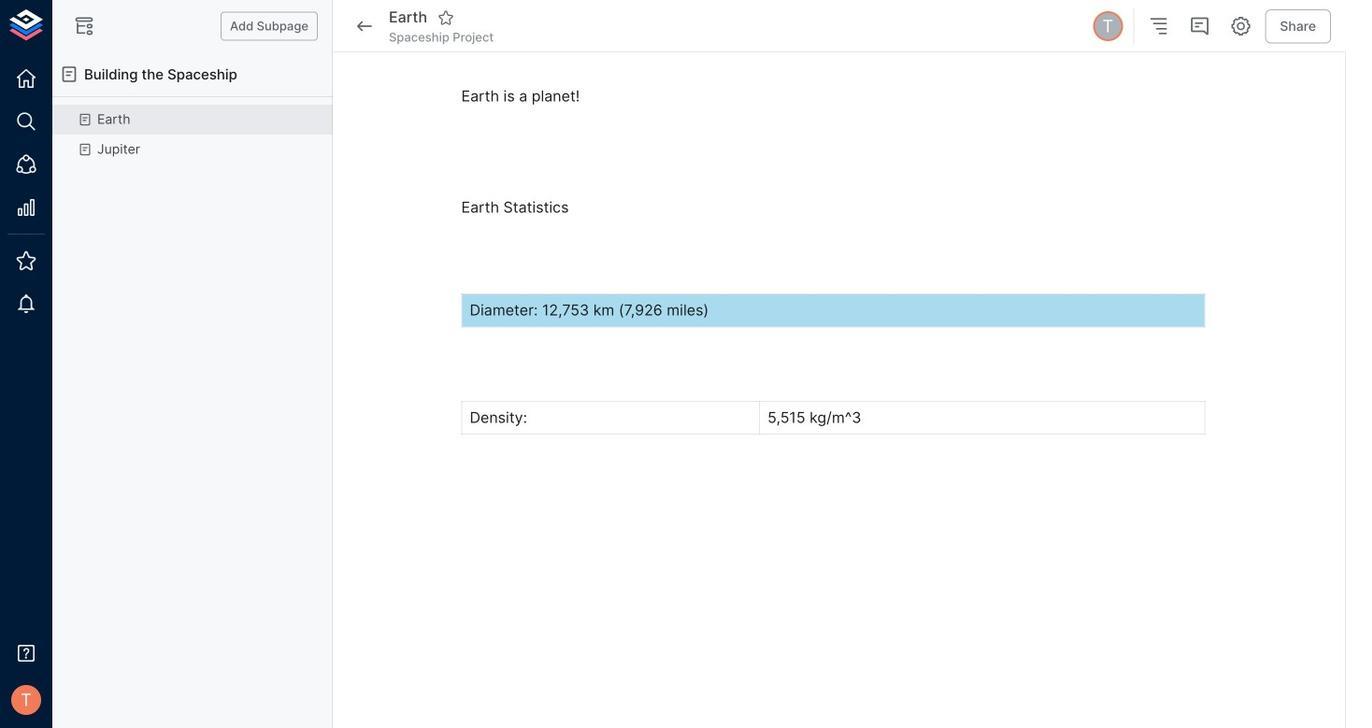 Task type: vqa. For each thing, say whether or not it's contained in the screenshot.
 field
no



Task type: describe. For each thing, give the bounding box(es) containing it.
favorite image
[[438, 9, 455, 26]]

go back image
[[354, 15, 376, 37]]

settings image
[[1230, 15, 1252, 37]]

table of contents image
[[1148, 15, 1170, 37]]



Task type: locate. For each thing, give the bounding box(es) containing it.
comments image
[[1189, 15, 1211, 37]]

hide wiki image
[[73, 15, 95, 37]]



